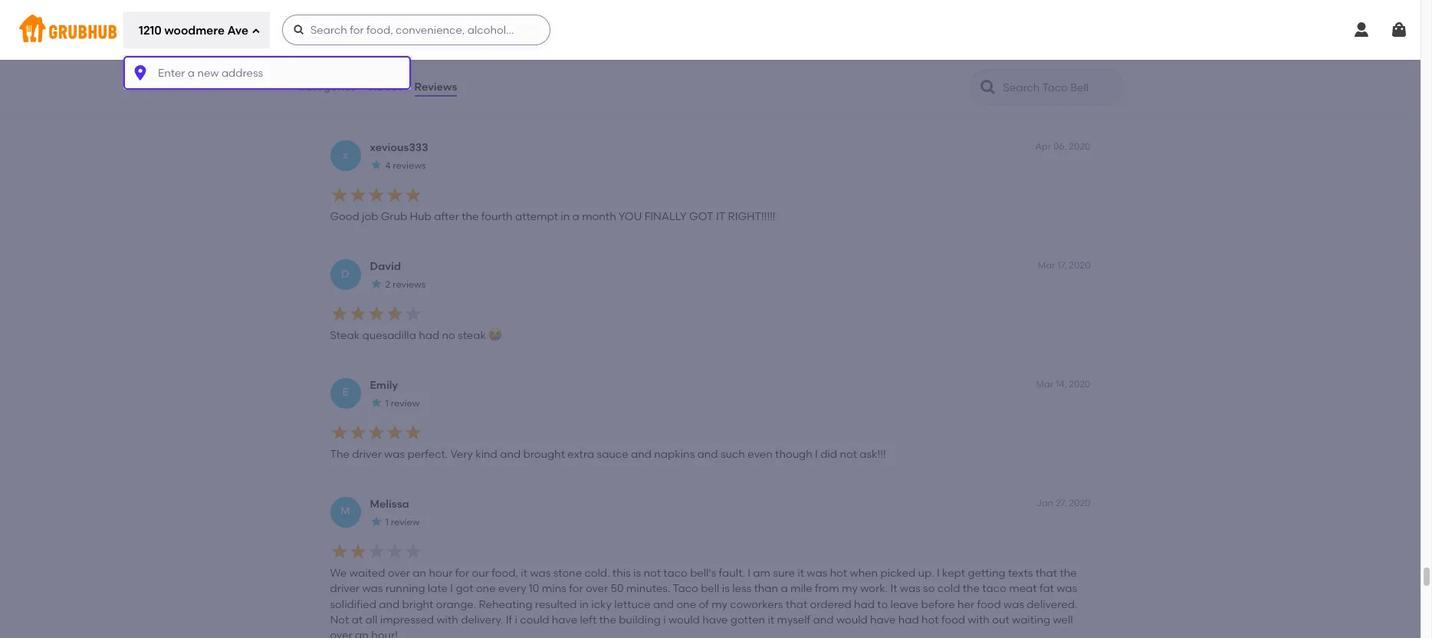 Task type: locate. For each thing, give the bounding box(es) containing it.
perfect.
[[408, 448, 448, 461]]

1 horizontal spatial very
[[619, 92, 642, 105]]

1 vertical spatial a
[[781, 582, 788, 595]]

pouring
[[915, 92, 955, 105]]

our up got
[[472, 567, 489, 580]]

building
[[619, 614, 661, 627]]

was up 10
[[530, 567, 551, 580]]

0 vertical spatial my
[[842, 582, 858, 595]]

2 1 from the top
[[385, 398, 389, 409]]

a
[[573, 210, 580, 224], [781, 582, 788, 595]]

0 horizontal spatial not
[[644, 567, 661, 580]]

for
[[455, 567, 469, 580], [569, 582, 583, 595]]

i left am
[[748, 567, 751, 580]]

late
[[428, 582, 448, 595]]

1 horizontal spatial svg image
[[252, 26, 261, 36]]

0 vertical spatial very
[[619, 92, 642, 105]]

50
[[611, 582, 624, 595]]

good job grub hub after the fourth attempt in a month you finally got it right!!!!!
[[330, 210, 776, 224]]

0 vertical spatial that
[[1036, 567, 1058, 580]]

0 vertical spatial 1 review
[[385, 42, 420, 53]]

0 horizontal spatial have
[[552, 614, 578, 627]]

star icon image left 4 at left
[[370, 159, 382, 171]]

star icon image
[[370, 40, 382, 52], [370, 159, 382, 171], [370, 278, 382, 290], [370, 396, 382, 409], [370, 515, 382, 527]]

our
[[837, 92, 855, 105], [472, 567, 489, 580]]

1 1 review from the top
[[385, 42, 420, 53]]

with down orange.
[[437, 614, 458, 627]]

it
[[521, 567, 528, 580], [798, 567, 804, 580], [768, 614, 775, 627]]

1 down sierra
[[385, 42, 389, 53]]

fat
[[1040, 582, 1054, 595]]

2 would from the left
[[837, 614, 868, 627]]

1 down 'emily'
[[385, 398, 389, 409]]

happy
[[644, 92, 678, 105]]

it inside we waited over an hour for our food, it was stone cold. this is not taco bell's fault. i am sure it was hot when picked up. i kept getting texts that the driver was running late i got one every 10 mins for over 50 minutes. taco bell is less than a mile from my work. it was so cold the taco meat fat was solidified and bright orange. reheating resulted in icky lettuce and one of my coworkers that ordered had to leave before her food was delivered. not at all impressed with delivery. if i could have left the building i would have gotten it myself and would have had hot food with out waiting well over an hour!
[[891, 582, 898, 595]]

it right food,
[[521, 567, 528, 580]]

and down ordered
[[813, 614, 834, 627]]

ordered
[[810, 598, 852, 611]]

1 vertical spatial taco
[[673, 582, 698, 595]]

0 horizontal spatial a
[[573, 210, 580, 224]]

before
[[921, 598, 955, 611]]

good
[[330, 210, 359, 224]]

the right the after
[[462, 210, 479, 224]]

2 star icon image from the top
[[370, 159, 382, 171]]

reviews for david
[[393, 279, 426, 290]]

0 vertical spatial taco
[[664, 567, 688, 580]]

out
[[992, 614, 1010, 627]]

2020 for taco
[[1069, 497, 1091, 508]]

1 vertical spatial one
[[677, 598, 696, 611]]

0 horizontal spatial taco
[[393, 92, 418, 105]]

1 review from the top
[[391, 42, 420, 53]]

1 horizontal spatial one
[[677, 598, 696, 611]]

2020
[[1069, 141, 1091, 152], [1069, 260, 1091, 271], [1069, 379, 1091, 389], [1069, 497, 1091, 508]]

that up myself
[[786, 598, 808, 611]]

star icon image for s
[[370, 40, 382, 52]]

i right if
[[515, 614, 518, 627]]

1 star icon image from the top
[[370, 40, 382, 52]]

1 would from the left
[[669, 614, 700, 627]]

0 horizontal spatial over
[[330, 629, 353, 638]]

for up got
[[455, 567, 469, 580]]

2 review from the top
[[391, 398, 420, 409]]

not right the did on the bottom right of page
[[840, 448, 857, 461]]

2 horizontal spatial over
[[586, 582, 608, 595]]

hot down before
[[922, 614, 939, 627]]

it down coworkers
[[768, 614, 775, 627]]

reviews down xevious333
[[393, 161, 426, 171]]

with right happy
[[680, 92, 702, 105]]

i
[[815, 448, 818, 461], [748, 567, 751, 580], [937, 567, 940, 580], [450, 582, 453, 595]]

food up out at right
[[977, 598, 1001, 611]]

taco down the bell's
[[673, 582, 698, 595]]

review for an
[[391, 517, 420, 528]]

not
[[840, 448, 857, 461], [644, 567, 661, 580]]

star icon image left 2
[[370, 278, 382, 290]]

when
[[850, 567, 878, 580]]

was
[[340, 92, 360, 105], [502, 92, 522, 105], [384, 448, 405, 461], [530, 567, 551, 580], [807, 567, 828, 580], [362, 582, 383, 595], [900, 582, 921, 595], [1057, 582, 1078, 595], [1004, 598, 1025, 611]]

it left good
[[330, 92, 337, 105]]

1
[[385, 42, 389, 53], [385, 398, 389, 409], [385, 517, 389, 528]]

1 vertical spatial very
[[451, 448, 473, 461]]

2 horizontal spatial in
[[884, 92, 893, 105]]

1 review down sierra
[[385, 42, 420, 53]]

star icon image for x
[[370, 159, 382, 171]]

1 review
[[385, 42, 420, 53], [385, 398, 420, 409], [385, 517, 420, 528]]

1 vertical spatial svg image
[[131, 64, 150, 82]]

solidified
[[330, 598, 376, 611]]

star icon image down 'emily'
[[370, 396, 382, 409]]

is
[[633, 567, 641, 580], [722, 582, 730, 595]]

over down "cold."
[[586, 582, 608, 595]]

0 vertical spatial svg image
[[252, 26, 261, 36]]

a down sure
[[781, 582, 788, 595]]

at
[[352, 614, 363, 627]]

1 horizontal spatial svg image
[[1353, 21, 1371, 39]]

the down icky on the bottom
[[599, 614, 616, 627]]

2 vertical spatial 1
[[385, 517, 389, 528]]

3 1 review from the top
[[385, 517, 420, 528]]

svg image
[[1353, 21, 1371, 39], [1390, 21, 1409, 39], [293, 24, 305, 36]]

1 vertical spatial taco
[[983, 582, 1007, 595]]

taco
[[393, 92, 418, 105], [673, 582, 698, 595]]

over up running
[[388, 567, 410, 580]]

taco down getting
[[983, 582, 1007, 595]]

an up running
[[413, 567, 426, 580]]

i right building
[[663, 614, 666, 627]]

you
[[619, 210, 642, 224]]

and down minutes. in the bottom left of the page
[[653, 598, 674, 611]]

1 review down 'emily'
[[385, 398, 420, 409]]

driver down we
[[330, 582, 360, 595]]

every
[[498, 582, 526, 595]]

would down of
[[669, 614, 700, 627]]

2 1 review from the top
[[385, 398, 420, 409]]

3 1 from the top
[[385, 517, 389, 528]]

getting
[[968, 567, 1006, 580]]

the left person
[[705, 92, 722, 105]]

that up fat
[[1036, 567, 1058, 580]]

job
[[362, 210, 378, 224]]

0 vertical spatial is
[[633, 567, 641, 580]]

very left happy
[[619, 92, 642, 105]]

0 vertical spatial it
[[330, 92, 337, 105]]

all
[[365, 614, 378, 627]]

4 2020 from the top
[[1069, 497, 1091, 508]]

1 vertical spatial food
[[977, 598, 1001, 611]]

taco left the bell.
[[393, 92, 418, 105]]

is right the 'bell' in the bottom of the page
[[722, 582, 730, 595]]

3 review from the top
[[391, 517, 420, 528]]

0 vertical spatial hot
[[830, 567, 847, 580]]

svg image down 1210
[[131, 64, 150, 82]]

0 horizontal spatial is
[[633, 567, 641, 580]]

sure
[[773, 567, 795, 580]]

1 horizontal spatial taco
[[983, 582, 1007, 595]]

categories button
[[296, 60, 357, 115]]

jan
[[1036, 497, 1054, 508]]

hot up from
[[830, 567, 847, 580]]

categories
[[297, 80, 356, 93]]

0 vertical spatial an
[[413, 567, 426, 580]]

correct.
[[576, 92, 617, 105]]

review down melissa
[[391, 517, 420, 528]]

2 vertical spatial over
[[330, 629, 353, 638]]

2 horizontal spatial have
[[870, 614, 896, 627]]

have down of
[[703, 614, 728, 627]]

ave
[[227, 23, 248, 37]]

Search for food, convenience, alcohol... search field
[[282, 15, 551, 45]]

2020 right 06,
[[1069, 141, 1091, 152]]

in left "pouring"
[[884, 92, 893, 105]]

attempt
[[515, 210, 558, 224]]

stone
[[553, 567, 582, 580]]

work.
[[861, 582, 888, 595]]

mar
[[1038, 260, 1056, 271], [1036, 379, 1054, 389]]

0 horizontal spatial our
[[472, 567, 489, 580]]

1210
[[139, 23, 162, 37]]

brought
[[523, 448, 565, 461]]

my down when at right bottom
[[842, 582, 858, 595]]

svg image
[[252, 26, 261, 36], [131, 64, 150, 82]]

and down running
[[379, 598, 400, 611]]

sierra
[[370, 22, 401, 35]]

Search Taco Bell search field
[[1002, 81, 1119, 95]]

1 horizontal spatial it
[[891, 582, 898, 595]]

1 vertical spatial mar
[[1036, 379, 1054, 389]]

ask!!!
[[860, 448, 886, 461]]

1 vertical spatial not
[[644, 567, 661, 580]]

review down sierra
[[391, 42, 420, 53]]

2 reviews
[[385, 279, 426, 290]]

1 horizontal spatial have
[[703, 614, 728, 627]]

0 vertical spatial one
[[476, 582, 496, 595]]

was left good
[[340, 92, 360, 105]]

1 vertical spatial our
[[472, 567, 489, 580]]

for down stone
[[569, 582, 583, 595]]

had down "leave"
[[899, 614, 919, 627]]

4 star icon image from the top
[[370, 396, 382, 409]]

hour!
[[371, 629, 398, 638]]

had
[[419, 329, 440, 342], [854, 598, 875, 611], [899, 614, 919, 627]]

hot
[[830, 567, 847, 580], [922, 614, 939, 627]]

xevious333
[[370, 141, 428, 154]]

mar left 17, on the top of the page
[[1038, 260, 1056, 271]]

1 horizontal spatial over
[[388, 567, 410, 580]]

woodmere
[[164, 23, 225, 37]]

1 for m
[[385, 517, 389, 528]]

1 vertical spatial it
[[891, 582, 898, 595]]

it up mile
[[798, 567, 804, 580]]

reviews button
[[414, 60, 458, 115]]

have
[[552, 614, 578, 627], [703, 614, 728, 627], [870, 614, 896, 627]]

2 2020 from the top
[[1069, 260, 1091, 271]]

in right attempt
[[561, 210, 570, 224]]

1 horizontal spatial with
[[680, 92, 702, 105]]

a inside we waited over an hour for our food, it was stone cold. this is not taco bell's fault. i am sure it was hot when picked up. i kept getting texts that the driver was running late i got one every 10 mins for over 50 minutes. taco bell is less than a mile from my work. it was so cold the taco meat fat was solidified and bright orange. reheating resulted in icky lettuce and one of my coworkers that ordered had to leave before her food was delivered. not at all impressed with delivery. if i could have left the building i would have gotten it myself and would have had hot food with out waiting well over an hour!
[[781, 582, 788, 595]]

1 horizontal spatial an
[[413, 567, 426, 580]]

food right the delivered
[[857, 92, 881, 105]]

am
[[753, 567, 771, 580]]

0 horizontal spatial i
[[515, 614, 518, 627]]

1 horizontal spatial had
[[854, 598, 875, 611]]

2 vertical spatial in
[[580, 598, 589, 611]]

the
[[330, 448, 350, 461]]

2 horizontal spatial svg image
[[1390, 21, 1409, 39]]

delivered.
[[1027, 598, 1078, 611]]

1 2020 from the top
[[1069, 141, 1091, 152]]

mar for the driver was perfect. very kind and brought extra sauce and napkins and such even though i did not ask!!!
[[1036, 379, 1054, 389]]

2 horizontal spatial food
[[977, 598, 1001, 611]]

a left month
[[573, 210, 580, 224]]

reviews right 2
[[393, 279, 426, 290]]

one
[[476, 582, 496, 595], [677, 598, 696, 611]]

0 horizontal spatial svg image
[[131, 64, 150, 82]]

food,
[[492, 567, 518, 580]]

0 vertical spatial our
[[837, 92, 855, 105]]

0 vertical spatial a
[[573, 210, 580, 224]]

star icon image down melissa
[[370, 515, 382, 527]]

that
[[1036, 567, 1058, 580], [786, 598, 808, 611]]

0 horizontal spatial an
[[355, 629, 369, 638]]

3 star icon image from the top
[[370, 278, 382, 290]]

food down her at the right of the page
[[942, 614, 966, 627]]

it down picked
[[891, 582, 898, 595]]

our right the delivered
[[837, 92, 855, 105]]

0 horizontal spatial very
[[451, 448, 473, 461]]

over down not
[[330, 629, 353, 638]]

1 horizontal spatial in
[[580, 598, 589, 611]]

1 vertical spatial hot
[[922, 614, 939, 627]]

0 horizontal spatial would
[[669, 614, 700, 627]]

2 vertical spatial food
[[942, 614, 966, 627]]

1 review down melissa
[[385, 517, 420, 528]]

1 vertical spatial an
[[355, 629, 369, 638]]

up.
[[918, 567, 935, 580]]

5 star icon image from the top
[[370, 515, 382, 527]]

star icon image for m
[[370, 515, 382, 527]]

bell's
[[690, 567, 716, 580]]

would
[[669, 614, 700, 627], [837, 614, 868, 627]]

0 horizontal spatial it
[[330, 92, 337, 105]]

not up minutes. in the bottom left of the page
[[644, 567, 661, 580]]

an down at
[[355, 629, 369, 638]]

2 vertical spatial had
[[899, 614, 919, 627]]

fresh
[[525, 92, 550, 105]]

2020 right 17, on the top of the page
[[1069, 260, 1091, 271]]

0 vertical spatial food
[[857, 92, 881, 105]]

had left no
[[419, 329, 440, 342]]

0 horizontal spatial with
[[437, 614, 458, 627]]

hub
[[410, 210, 432, 224]]

0 vertical spatial 1
[[385, 42, 389, 53]]

and right fresh
[[553, 92, 574, 105]]

3 2020 from the top
[[1069, 379, 1091, 389]]

her
[[958, 598, 975, 611]]

1 1 from the top
[[385, 42, 389, 53]]

1 reviews from the top
[[393, 161, 426, 171]]

1 down melissa
[[385, 517, 389, 528]]

one left of
[[677, 598, 696, 611]]

2020 right 27,
[[1069, 497, 1091, 508]]

in up left
[[580, 598, 589, 611]]

2 vertical spatial review
[[391, 517, 420, 528]]

it
[[330, 92, 337, 105], [891, 582, 898, 595]]

1 vertical spatial reviews
[[393, 279, 426, 290]]

was up from
[[807, 567, 828, 580]]

is right this
[[633, 567, 641, 580]]

david
[[370, 260, 401, 273]]

who
[[763, 92, 784, 105]]

0 horizontal spatial svg image
[[293, 24, 305, 36]]

2020 for right!!!!!
[[1069, 141, 1091, 152]]

svg image right the ave
[[252, 26, 261, 36]]

0 horizontal spatial in
[[561, 210, 570, 224]]

have down 'to'
[[870, 614, 896, 627]]

have down resulted in the bottom of the page
[[552, 614, 578, 627]]

1 vertical spatial 1 review
[[385, 398, 420, 409]]

with down her at the right of the page
[[968, 614, 990, 627]]

my right of
[[712, 598, 728, 611]]

cold.
[[585, 567, 610, 580]]

2 reviews from the top
[[393, 279, 426, 290]]

1 horizontal spatial not
[[840, 448, 857, 461]]

one right got
[[476, 582, 496, 595]]

0 horizontal spatial food
[[857, 92, 881, 105]]

our inside we waited over an hour for our food, it was stone cold. this is not taco bell's fault. i am sure it was hot when picked up. i kept getting texts that the driver was running late i got one every 10 mins for over 50 minutes. taco bell is less than a mile from my work. it was so cold the taco meat fat was solidified and bright orange. reheating resulted in icky lettuce and one of my coworkers that ordered had to leave before her food was delivered. not at all impressed with delivery. if i could have left the building i would have gotten it myself and would have had hot food with out waiting well over an hour!
[[472, 567, 489, 580]]

0 vertical spatial review
[[391, 42, 420, 53]]

got
[[456, 582, 474, 595]]

driver right the
[[352, 448, 382, 461]]

i right up.
[[937, 567, 940, 580]]

1 review for over
[[385, 517, 420, 528]]

2 have from the left
[[703, 614, 728, 627]]

0 vertical spatial mar
[[1038, 260, 1056, 271]]

was up "leave"
[[900, 582, 921, 595]]

star icon image down sierra
[[370, 40, 382, 52]]

1 for e
[[385, 398, 389, 409]]

0 vertical spatial for
[[455, 567, 469, 580]]

the up delivered.
[[1060, 567, 1077, 580]]

1 vertical spatial my
[[712, 598, 728, 611]]

2 horizontal spatial had
[[899, 614, 919, 627]]

fault.
[[719, 567, 745, 580]]

i
[[515, 614, 518, 627], [663, 614, 666, 627]]

emily
[[370, 379, 398, 392]]

0 horizontal spatial had
[[419, 329, 440, 342]]

1 horizontal spatial taco
[[673, 582, 698, 595]]

2020 right 14, in the bottom right of the page
[[1069, 379, 1091, 389]]

1 vertical spatial 1
[[385, 398, 389, 409]]

1 review for was
[[385, 398, 420, 409]]

x
[[343, 149, 348, 162]]

mar left 14, in the bottom right of the page
[[1036, 379, 1054, 389]]

1210 woodmere ave
[[139, 23, 248, 37]]

delivered
[[787, 92, 835, 105]]

very left kind
[[451, 448, 473, 461]]

person
[[724, 92, 760, 105]]

0 vertical spatial reviews
[[393, 161, 426, 171]]

3 have from the left
[[870, 614, 896, 627]]

1 horizontal spatial our
[[837, 92, 855, 105]]



Task type: describe. For each thing, give the bounding box(es) containing it.
reviews for xevious333
[[393, 161, 426, 171]]

than
[[754, 582, 778, 595]]

1 vertical spatial in
[[561, 210, 570, 224]]

hour
[[429, 567, 453, 580]]

minutes.
[[626, 582, 671, 595]]

d
[[341, 267, 349, 280]]

2020 for though
[[1069, 379, 1091, 389]]

melissa
[[370, 497, 409, 510]]

main navigation navigation
[[0, 0, 1432, 638]]

and right the sauce
[[631, 448, 652, 461]]

if
[[506, 614, 512, 627]]

1 horizontal spatial hot
[[922, 614, 939, 627]]

2 horizontal spatial with
[[968, 614, 990, 627]]

was down meat
[[1004, 598, 1025, 611]]

good
[[363, 92, 390, 105]]

in inside we waited over an hour for our food, it was stone cold. this is not taco bell's fault. i am sure it was hot when picked up. i kept getting texts that the driver was running late i got one every 10 mins for over 50 minutes. taco bell is less than a mile from my work. it was so cold the taco meat fat was solidified and bright orange. reheating resulted in icky lettuce and one of my coworkers that ordered had to leave before her food was delivered. not at all impressed with delivery. if i could have left the building i would have gotten it myself and would have had hot food with out waiting well over an hour!
[[580, 598, 589, 611]]

did
[[821, 448, 837, 461]]

it
[[716, 210, 726, 224]]

fourth
[[481, 210, 513, 224]]

left
[[580, 614, 597, 627]]

about
[[369, 80, 402, 93]]

mar 14, 2020
[[1036, 379, 1091, 389]]

month
[[582, 210, 616, 224]]

4
[[385, 161, 391, 171]]

0 horizontal spatial for
[[455, 567, 469, 580]]

finally
[[645, 210, 687, 224]]

0 horizontal spatial my
[[712, 598, 728, 611]]

0 horizontal spatial that
[[786, 598, 808, 611]]

though
[[775, 448, 813, 461]]

m
[[341, 505, 350, 518]]

impressed
[[380, 614, 434, 627]]

1 have from the left
[[552, 614, 578, 627]]

bell.
[[421, 92, 442, 105]]

bell
[[701, 582, 720, 595]]

1 vertical spatial for
[[569, 582, 583, 595]]

Enter a new address search field
[[123, 56, 411, 90]]

gotten
[[731, 614, 765, 627]]

14,
[[1056, 379, 1067, 389]]

cold
[[938, 582, 960, 595]]

even
[[748, 448, 773, 461]]

mar 17, 2020
[[1038, 260, 1091, 271]]

0 horizontal spatial taco
[[664, 567, 688, 580]]

2 horizontal spatial it
[[798, 567, 804, 580]]

search icon image
[[979, 78, 997, 97]]

kind
[[476, 448, 498, 461]]

apr 06, 2020
[[1035, 141, 1091, 152]]

1 vertical spatial over
[[586, 582, 608, 595]]

0 vertical spatial in
[[884, 92, 893, 105]]

not inside we waited over an hour for our food, it was stone cold. this is not taco bell's fault. i am sure it was hot when picked up. i kept getting texts that the driver was running late i got one every 10 mins for over 50 minutes. taco bell is less than a mile from my work. it was so cold the taco meat fat was solidified and bright orange. reheating resulted in icky lettuce and one of my coworkers that ordered had to leave before her food was delivered. not at all impressed with delivery. if i could have left the building i would have gotten it myself and would have had hot food with out waiting well over an hour!
[[644, 567, 661, 580]]

the up her at the right of the page
[[963, 582, 980, 595]]

less
[[732, 582, 752, 595]]

mins
[[542, 582, 567, 595]]

to
[[878, 598, 888, 611]]

this
[[613, 567, 631, 580]]

bright
[[402, 598, 434, 611]]

was right fat
[[1057, 582, 1078, 595]]

e
[[342, 386, 349, 399]]

such
[[721, 448, 745, 461]]

17,
[[1058, 260, 1067, 271]]

and right kind
[[500, 448, 521, 461]]

mar for steak quesadilla had no steak 😭
[[1038, 260, 1056, 271]]

0 horizontal spatial hot
[[830, 567, 847, 580]]

the left "pouring"
[[895, 92, 912, 105]]

grub
[[381, 210, 407, 224]]

napkins
[[654, 448, 695, 461]]

coworkers
[[730, 598, 783, 611]]

driver inside we waited over an hour for our food, it was stone cold. this is not taco bell's fault. i am sure it was hot when picked up. i kept getting texts that the driver was running late i got one every 10 mins for over 50 minutes. taco bell is less than a mile from my work. it was so cold the taco meat fat was solidified and bright orange. reheating resulted in icky lettuce and one of my coworkers that ordered had to leave before her food was delivered. not at all impressed with delivery. if i could have left the building i would have gotten it myself and would have had hot food with out waiting well over an hour!
[[330, 582, 360, 595]]

review for perfect.
[[391, 398, 420, 409]]

1 horizontal spatial is
[[722, 582, 730, 595]]

0 horizontal spatial it
[[521, 567, 528, 580]]

meat
[[1009, 582, 1037, 595]]

reviews
[[415, 80, 457, 93]]

2 i from the left
[[663, 614, 666, 627]]

4 reviews
[[385, 161, 426, 171]]

myself
[[777, 614, 811, 627]]

got
[[689, 210, 714, 224]]

taco inside we waited over an hour for our food, it was stone cold. this is not taco bell's fault. i am sure it was hot when picked up. i kept getting texts that the driver was running late i got one every 10 mins for over 50 minutes. taco bell is less than a mile from my work. it was so cold the taco meat fat was solidified and bright orange. reheating resulted in icky lettuce and one of my coworkers that ordered had to leave before her food was delivered. not at all impressed with delivery. if i could have left the building i would have gotten it myself and would have had hot food with out waiting well over an hour!
[[673, 582, 698, 595]]

it was good taco bell. everything was fresh and correct. very happy with the person who delivered our food in the pouring rain.
[[330, 92, 981, 105]]

quesadilla
[[362, 329, 416, 342]]

well
[[1053, 614, 1073, 627]]

the driver was perfect. very kind and brought extra sauce and napkins and such even though i did not ask!!!
[[330, 448, 886, 461]]

star icon image for d
[[370, 278, 382, 290]]

0 horizontal spatial one
[[476, 582, 496, 595]]

everything
[[444, 92, 499, 105]]

extra
[[568, 448, 594, 461]]

0 vertical spatial driver
[[352, 448, 382, 461]]

1 horizontal spatial it
[[768, 614, 775, 627]]

was down waited
[[362, 582, 383, 595]]

right!!!!!
[[728, 210, 776, 224]]

apr
[[1035, 141, 1052, 152]]

0 vertical spatial taco
[[393, 92, 418, 105]]

was left perfect.
[[384, 448, 405, 461]]

of
[[699, 598, 709, 611]]

i left got
[[450, 582, 453, 595]]

1 i from the left
[[515, 614, 518, 627]]

so
[[923, 582, 935, 595]]

1 for s
[[385, 42, 389, 53]]

icky
[[591, 598, 612, 611]]

waited
[[350, 567, 385, 580]]

about button
[[368, 60, 402, 115]]

was left fresh
[[502, 92, 522, 105]]

picked
[[881, 567, 916, 580]]

and left such in the right bottom of the page
[[698, 448, 718, 461]]

review for taco
[[391, 42, 420, 53]]

0 vertical spatial not
[[840, 448, 857, 461]]

0 vertical spatial had
[[419, 329, 440, 342]]

jan 27, 2020
[[1036, 497, 1091, 508]]

we waited over an hour for our food, it was stone cold. this is not taco bell's fault. i am sure it was hot when picked up. i kept getting texts that the driver was running late i got one every 10 mins for over 50 minutes. taco bell is less than a mile from my work. it was so cold the taco meat fat was solidified and bright orange. reheating resulted in icky lettuce and one of my coworkers that ordered had to leave before her food was delivered. not at all impressed with delivery. if i could have left the building i would have gotten it myself and would have had hot food with out waiting well over an hour!
[[330, 567, 1078, 638]]

steak
[[458, 329, 486, 342]]

i left the did on the bottom right of page
[[815, 448, 818, 461]]

star icon image for e
[[370, 396, 382, 409]]

orange.
[[436, 598, 476, 611]]

1 horizontal spatial my
[[842, 582, 858, 595]]

1 vertical spatial had
[[854, 598, 875, 611]]

delivery.
[[461, 614, 503, 627]]

steak quesadilla had no steak 😭
[[330, 329, 503, 342]]

not
[[330, 614, 349, 627]]

1 horizontal spatial food
[[942, 614, 966, 627]]

1 review for good
[[385, 42, 420, 53]]

0 vertical spatial over
[[388, 567, 410, 580]]

no
[[442, 329, 455, 342]]



Task type: vqa. For each thing, say whether or not it's contained in the screenshot.


